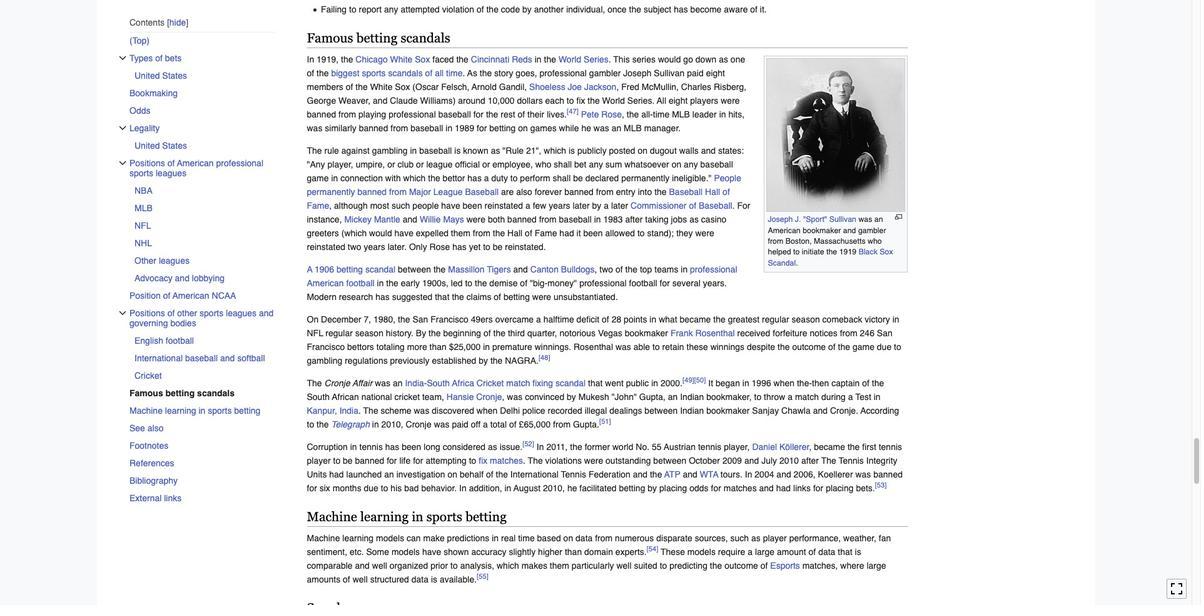 Task type: vqa. For each thing, say whether or not it's contained in the screenshot.
the Julia for Cavazos
no



Task type: describe. For each thing, give the bounding box(es) containing it.
from down the declared
[[596, 187, 614, 197]]

and down 2004
[[759, 484, 774, 494]]

cronje inside telegraph in 2010, cronje was paid off a total of £65,000 from gupta. [51]
[[406, 420, 432, 430]]

nfl inside the on december 7, 1980, the san francisco 49ers overcame a halftime deficit of 28 points in what became the greatest regular season comeback victory in nfl regular season history. by the beginning of the third quarter, notorious vegas bookmaker
[[307, 329, 323, 339]]

were both banned from baseball in 1983 after taking jobs as casino greeters (which would have expelled them from the hall of fame had it been allowed to stand); they were reinstated two years later. only rose has yet to be reinstated.
[[307, 215, 727, 252]]

subject
[[644, 4, 672, 15]]

betting up machine learning in sports betting 'link'
[[165, 388, 194, 398]]

paid inside telegraph in 2010, cronje was paid off a total of £65,000 from gupta. [51]
[[452, 420, 469, 430]]

leagues inside other leagues 'link'
[[159, 256, 189, 266]]

tennis inside the , became the first tennis player to be banned for life for attempting to
[[879, 442, 902, 452]]

san for history.
[[413, 315, 428, 325]]

integrity
[[866, 456, 898, 466]]

machine learning in sports betting inside 'link'
[[129, 406, 260, 416]]

for inside , fred mcmullin, charles risberg, george weaver, and claude williams) around 10,000 dollars each to fix the world series. all eight players were banned from playing professional baseball for the rest of their lives.
[[473, 110, 484, 120]]

the up 1900s,
[[434, 265, 446, 275]]

the up the koellerer
[[821, 456, 836, 466]]

player inside the , became the first tennis player to be banned for life for attempting to
[[307, 456, 331, 466]]

winnings
[[711, 342, 745, 352]]

top
[[640, 265, 652, 275]]

previously
[[390, 356, 430, 366]]

the inside were both banned from baseball in 1983 after taking jobs as casino greeters (which would have expelled them from the hall of fame had it been allowed to stand); they were reinstated two years later. only rose has yet to be reinstated.
[[493, 228, 505, 238]]

and left july
[[745, 456, 759, 466]]

from up yet
[[473, 228, 490, 238]]

the inside . the scheme was discovered when delhi police recorded illegal dealings between indian bookmaker sanjay chawla and cronje. according to the
[[317, 420, 329, 430]]

pete rose link
[[581, 110, 622, 120]]

the up [47] pete rose
[[588, 96, 600, 106]]

positions of american professional sports leagues link
[[129, 154, 276, 182]]

bookmaker inside . the scheme was discovered when delhi police recorded illegal dealings between indian bookmaker sanjay chawla and cronje. according to the
[[707, 406, 750, 416]]

rose inside [47] pete rose
[[601, 110, 622, 120]]

banned inside tours. in 2004 and 2006, koellerer was banned for six months due to his bad behavior. in addition, in august 2010, he facilitated betting by placing odds for matches and had links for placing bets.
[[874, 470, 903, 480]]

footnotes
[[129, 441, 168, 451]]

states for types of bets
[[162, 71, 187, 81]]

x small image for types of bets
[[119, 54, 126, 62]]

of inside received forfeiture notices from 246 san francisco bettors totaling more than $25,000 in premature winnings. rosenthal was able to retain these winnings despite the outcome of the game due to gambling regulations previously established by the nagra.
[[828, 342, 836, 352]]

[54] link
[[647, 545, 658, 554]]

december
[[321, 315, 361, 325]]

. down boston,
[[796, 258, 798, 268]]

0 vertical spatial been
[[463, 201, 482, 211]]

1 vertical spatial mlb
[[624, 123, 642, 133]]

0 horizontal spatial football
[[165, 336, 194, 346]]

0 vertical spatial between
[[398, 265, 431, 275]]

in 1919, the chicago white sox faced the cincinnati reds in the world series
[[307, 54, 609, 64]]

expelled
[[416, 228, 449, 238]]

0 vertical spatial which
[[544, 146, 566, 156]]

the left rest
[[486, 110, 498, 120]]

eight inside . as the story goes, professional gambler joseph sullivan paid eight members of the white sox (oscar felsch, arnold gandil,
[[706, 68, 725, 78]]

matches inside tours. in 2004 and 2006, koellerer was banned for six months due to his bad behavior. in addition, in august 2010, he facilitated betting by placing odds for matches and had links for placing bets.
[[724, 484, 757, 494]]

betting inside in the early 1900s, led to the demise of "big-money" professional football for several years. modern research has suggested that the claims of betting were unsubstantiated.
[[504, 292, 530, 302]]

accuracy
[[471, 547, 507, 557]]

his
[[391, 484, 402, 494]]

of right "position"
[[163, 291, 170, 301]]

they
[[676, 228, 693, 238]]

football inside professional american football
[[346, 278, 375, 288]]

scandal inside the cronje affair was an india-south africa cricket match fixing scandal that went public in 2000. [49] [50]
[[556, 379, 586, 389]]

the left atp link at the right of page
[[650, 470, 662, 480]]

1 vertical spatial joseph
[[768, 215, 793, 224]]

x small image for legality
[[119, 124, 126, 132]]

baseball up people
[[700, 160, 733, 170]]

a
[[307, 265, 313, 275]]

by right code
[[522, 4, 532, 15]]

to inside the rule against gambling in baseball is known as "rule 21", which is publicly posted on dugout walls and states: "any player, umpire, or club or league official or employee, who shall bet any sum whatsoever on any baseball game in connection with which the bettor has a duty to perform shall be declared permanently ineligible."
[[510, 173, 518, 183]]

sports inside machine learning in sports betting 'link'
[[208, 406, 231, 416]]

international inside the . the violations were outstanding between october 2009 and july 2010 after the tennis integrity units had launched an investigation on behalf of the international tennis federation and the
[[510, 470, 559, 480]]

these
[[687, 342, 708, 352]]

betting right the 1906
[[337, 265, 363, 275]]

0 horizontal spatial scandal
[[365, 265, 396, 275]]

learning inside machine learning models can make predictions in real time based on data from numerous disparate sources, such as player performance, weather, fan sentiment, etc. some models have shown accuracy slightly higher than domain experts.
[[342, 534, 374, 544]]

as inside corruption in tennis has been long considered as issue. [52] in 2011, the former world no. 55 austrian tennis player, daniel köllerer
[[488, 442, 497, 452]]

of down performance,
[[809, 547, 816, 557]]

sports down chicago
[[362, 68, 386, 78]]

for left life
[[387, 456, 397, 466]]

than inside received forfeiture notices from 246 san francisco bettors totaling more than $25,000 in premature winnings. rosenthal was able to retain these winnings despite the outcome of the game due to gambling regulations previously established by the nagra.
[[430, 342, 447, 352]]

points
[[624, 315, 647, 325]]

see also
[[129, 423, 163, 433]]

0 vertical spatial world
[[559, 54, 581, 64]]

2010
[[780, 456, 799, 466]]

cricket inside the cronje affair was an india-south africa cricket match fixing scandal that went public in 2000. [49] [50]
[[477, 379, 504, 389]]

reinstated inside were both banned from baseball in 1983 after taking jobs as casino greeters (which would have expelled them from the hall of fame had it been allowed to stand); they were reinstated two years later. only rose has yet to be reinstated.
[[307, 242, 345, 252]]

0 vertical spatial nfl
[[134, 221, 151, 231]]

scheme
[[381, 406, 411, 416]]

united states link for legality
[[134, 137, 276, 154]]

in inside 'link'
[[198, 406, 205, 416]]

then
[[812, 379, 829, 389]]

failing
[[321, 4, 347, 15]]

on december 7, 1980, the san francisco 49ers overcame a halftime deficit of 28 points in what became the greatest regular season comeback victory in nfl regular season history. by the beginning of the third quarter, notorious vegas bookmaker
[[307, 315, 899, 339]]

in inside machine learning models can make predictions in real time based on data from numerous disparate sources, such as player performance, weather, fan sentiment, etc. some models have shown accuracy slightly higher than domain experts.
[[492, 534, 499, 544]]

convinced
[[525, 392, 564, 402]]

the up as
[[456, 54, 469, 64]]

etc.
[[350, 547, 364, 557]]

united states for types of bets
[[134, 71, 187, 81]]

0 horizontal spatial such
[[392, 201, 410, 211]]

professional inside , fred mcmullin, charles risberg, george weaver, and claude williams) around 10,000 dollars each to fix the world series. all eight players were banned from playing professional baseball for the rest of their lives.
[[389, 110, 436, 120]]

the down premature
[[490, 356, 503, 366]]

delhi
[[500, 406, 520, 416]]

the left "early" at the top left of the page
[[386, 278, 398, 288]]

2 placing from the left
[[826, 484, 854, 494]]

in right the reds
[[535, 54, 542, 64]]

from inside received forfeiture notices from 246 san francisco bettors totaling more than $25,000 in premature winnings. rosenthal was able to retain these winnings despite the outcome of the game due to gambling regulations previously established by the nagra.
[[840, 329, 858, 339]]

of down demise on the top
[[494, 292, 501, 302]]

1 horizontal spatial famous betting scandals
[[307, 31, 450, 46]]

on down the walls on the top right of page
[[672, 160, 682, 170]]

large inside 'these models require a large amount of data that is comparable and well organized prior to analysis, which makes them particularly well suited to predicting the outcome of'
[[755, 547, 775, 557]]

was an american bookmaker and gambler from boston, massachusetts who helped to initiate the 1919
[[768, 215, 886, 257]]

3 or from the left
[[482, 160, 490, 170]]

massachusetts
[[814, 236, 866, 246]]

2 vertical spatial mlb
[[134, 203, 152, 213]]

2 vertical spatial scandals
[[197, 388, 234, 398]]

0 horizontal spatial tennis
[[561, 470, 586, 480]]

the left top
[[625, 265, 638, 275]]

winnings.
[[535, 342, 571, 352]]

2011,
[[546, 442, 568, 452]]

of left top
[[616, 265, 623, 275]]

charles
[[681, 82, 711, 92]]

in left "what"
[[650, 315, 656, 325]]

of left esports
[[761, 561, 768, 571]]

that inside in the early 1900s, led to the demise of "big-money" professional football for several years. modern research has suggested that the claims of betting were unsubstantiated.
[[435, 292, 450, 302]]

1989
[[455, 123, 474, 133]]

be inside were both banned from baseball in 1983 after taking jobs as casino greeters (which would have expelled them from the hall of fame had it been allowed to stand); they were reinstated two years later. only rose has yet to be reinstated.
[[493, 242, 503, 252]]

[52] link
[[523, 440, 534, 449]]

people permanently banned from major league baseball
[[307, 173, 741, 197]]

of left 'bets'
[[155, 53, 162, 63]]

in inside corruption in tennis has been long considered as issue. [52] in 2011, the former world no. 55 austrian tennis player, daniel köllerer
[[350, 442, 357, 452]]

x small image for positions of other sports leagues and governing bodies
[[119, 310, 126, 317]]

was inside . the scheme was discovered when delhi police recorded illegal dealings between indian bookmaker sanjay chawla and cronje. according to the
[[414, 406, 429, 416]]

1900s,
[[422, 278, 449, 288]]

vegas
[[598, 329, 622, 339]]

a inside the on december 7, 1980, the san francisco 49ers overcame a halftime deficit of 28 points in what became the greatest regular season comeback victory in nfl regular season history. by the beginning of the third quarter, notorious vegas bookmaker
[[536, 315, 541, 325]]

willie mays link
[[420, 215, 464, 225]]

2 tennis from the left
[[698, 442, 722, 452]]

from inside was an american bookmaker and gambler from boston, massachusetts who helped to initiate the 1919
[[768, 236, 784, 246]]

1906
[[315, 265, 334, 275]]

pete
[[581, 110, 599, 120]]

the left code
[[486, 4, 499, 15]]

them inside 'these models require a large amount of data that is comparable and well organized prior to analysis, which makes them particularly well suited to predicting the outcome of'
[[550, 561, 569, 571]]

a up 1983 at top right
[[604, 201, 609, 211]]

with
[[385, 173, 401, 183]]

in right victory
[[893, 315, 899, 325]]

0 vertical spatial years
[[549, 201, 570, 211]]

1 vertical spatial regular
[[326, 329, 353, 339]]

and inside positions of other sports leagues and governing bodies
[[259, 308, 273, 318]]

were inside in the early 1900s, led to the demise of "big-money" professional football for several years. modern research has suggested that the claims of betting were unsubstantiated.
[[532, 292, 551, 302]]

of left "all"
[[425, 68, 433, 78]]

quarter,
[[527, 329, 557, 339]]

betting up predictions
[[466, 510, 507, 525]]

betting inside , the all-time mlb leader in hits, was similarly banned from baseball in 1989 for betting on games while he was an mlb manager.
[[489, 123, 516, 133]]

attempted
[[401, 4, 440, 15]]

jobs
[[671, 215, 687, 225]]

these models require a large amount of data that is comparable and well organized prior to analysis, which makes them particularly well suited to predicting the outcome of
[[307, 547, 861, 571]]

dealings
[[610, 406, 642, 416]]

the down [52] link in the left bottom of the page
[[528, 456, 543, 466]]

is up official
[[454, 146, 461, 156]]

in left 1919,
[[307, 54, 314, 64]]

1 horizontal spatial any
[[589, 160, 603, 170]]

launched
[[346, 470, 382, 480]]

in left hits,
[[719, 110, 726, 120]]

facilitated
[[580, 484, 617, 494]]

were down the casino in the top of the page
[[695, 228, 714, 238]]

governing
[[129, 318, 168, 328]]

people
[[413, 201, 439, 211]]

fix inside , fred mcmullin, charles risberg, george weaver, and claude williams) around 10,000 dollars each to fix the world series. all eight players were banned from playing professional baseball for the rest of their lives.
[[576, 96, 585, 106]]

for left six
[[307, 484, 317, 494]]

0 vertical spatial scandals
[[401, 31, 450, 46]]

francisco for the
[[431, 315, 469, 325]]

the inside . this series would go down as one of the
[[317, 68, 329, 78]]

by inside tours. in 2004 and 2006, koellerer was banned for six months due to his bad behavior. in addition, in august 2010, he facilitated betting by placing odds for matches and had links for placing bets.
[[648, 484, 657, 494]]

sports up make
[[427, 510, 462, 525]]

commissioner of baseball link
[[631, 201, 732, 211]]

position
[[129, 291, 160, 301]]

[54]
[[647, 545, 658, 554]]

chawla
[[782, 406, 811, 416]]

. for . this series would go down as one of the
[[609, 54, 611, 64]]

1 horizontal spatial sullivan
[[829, 215, 857, 224]]

it
[[577, 228, 581, 238]]

has inside were both banned from baseball in 1983 after taking jobs as casino greeters (which would have expelled them from the hall of fame had it been allowed to stand); they were reinstated two years later. only rose has yet to be reinstated.
[[452, 242, 467, 252]]

it
[[708, 379, 713, 389]]

baseball up the casino in the top of the page
[[699, 201, 732, 211]]

by inside 'hansie cronje , was convinced by mukesh "john" gupta, an indian bookmaker, to throw a match during a test in kanpur, india'
[[567, 392, 576, 402]]

1 vertical spatial learning
[[360, 510, 409, 525]]

permanently inside people permanently banned from major league baseball
[[307, 187, 355, 197]]

(oscar
[[413, 82, 439, 92]]

1996
[[752, 379, 771, 389]]

0 vertical spatial matches
[[490, 456, 523, 466]]

game inside the rule against gambling in baseball is known as "rule 21", which is publicly posted on dugout walls and states: "any player, umpire, or club or league official or employee, who shall bet any sum whatsoever on any baseball game in connection with which the bettor has a duty to perform shall be declared permanently ineligible."
[[307, 173, 329, 183]]

2 later from the left
[[611, 201, 628, 211]]

of down 49ers
[[484, 329, 491, 339]]

1 horizontal spatial tennis
[[839, 456, 864, 466]]

, for became
[[810, 442, 812, 452]]

on inside , the all-time mlb leader in hits, was similarly banned from baseball in 1989 for betting on games while he was an mlb manager.
[[518, 123, 528, 133]]

and inside was an american bookmaker and gambler from boston, massachusetts who helped to initiate the 1919
[[843, 226, 856, 235]]

1 horizontal spatial rosenthal
[[695, 329, 735, 339]]

was inside received forfeiture notices from 246 san francisco bettors totaling more than $25,000 in premature winnings. rosenthal was able to retain these winnings despite the outcome of the game due to gambling regulations previously established by the nagra.
[[616, 342, 631, 352]]

bet
[[574, 160, 587, 170]]

had inside were both banned from baseball in 1983 after taking jobs as casino greeters (which would have expelled them from the hall of fame had it been allowed to stand); they were reinstated two years later. only rose has yet to be reinstated.
[[560, 228, 574, 238]]

due inside tours. in 2004 and 2006, koellerer was banned for six months due to his bad behavior. in addition, in august 2010, he facilitated betting by placing odds for matches and had links for placing bets.
[[364, 484, 378, 494]]

0 horizontal spatial famous
[[129, 388, 163, 398]]

the up the biggest
[[341, 54, 353, 64]]

2 horizontal spatial well
[[617, 561, 632, 571]]

models up organized
[[392, 547, 420, 557]]

2006,
[[794, 470, 816, 480]]

0 vertical spatial white
[[390, 54, 413, 64]]

0 horizontal spatial cricket
[[134, 371, 161, 381]]

the down massillon tigers link
[[475, 278, 487, 288]]

canton
[[530, 265, 559, 275]]

1 vertical spatial shall
[[553, 173, 571, 183]]

reds
[[512, 54, 532, 64]]

black
[[859, 247, 878, 257]]

of down ineligible."
[[689, 201, 696, 211]]

well inside the matches, where large amounts of well structured data is available.
[[353, 575, 368, 585]]

was inside 'hansie cronje , was convinced by mukesh "john" gupta, an indian bookmaker, to throw a match during a test in kanpur, india'
[[507, 392, 523, 402]]

due inside received forfeiture notices from 246 san francisco bettors totaling more than $25,000 in premature winnings. rosenthal was able to retain these winnings despite the outcome of the game due to gambling regulations previously established by the nagra.
[[877, 342, 892, 352]]

the down led
[[452, 292, 464, 302]]

was inside was an american bookmaker and gambler from boston, massachusetts who helped to initiate the 1919
[[859, 215, 872, 224]]

the down forfeiture
[[778, 342, 790, 352]]

would inside . this series would go down as one of the
[[658, 54, 681, 64]]

in up 'several'
[[681, 265, 688, 275]]

the right by
[[429, 329, 441, 339]]

whatsoever
[[625, 160, 669, 170]]

gambler inside . as the story goes, professional gambler joseph sullivan paid eight members of the white sox (oscar felsch, arnold gandil,
[[589, 68, 621, 78]]

perform
[[520, 173, 550, 183]]

1 horizontal spatial well
[[372, 561, 387, 571]]

of left it. on the top right of the page
[[750, 4, 758, 15]]

bookmaker inside was an american bookmaker and gambler from boston, massachusetts who helped to initiate the 1919
[[803, 226, 841, 235]]

of inside . as the story goes, professional gambler joseph sullivan paid eight members of the white sox (oscar felsch, arnold gandil,
[[346, 82, 353, 92]]

a left "test"
[[848, 392, 853, 402]]

nba
[[134, 186, 152, 196]]

in left connection at the left
[[331, 173, 338, 183]]

have inside machine learning models can make predictions in real time based on data from numerous disparate sources, such as player performance, weather, fan sentiment, etc. some models have shown accuracy slightly higher than domain experts.
[[422, 547, 441, 557]]

2 horizontal spatial mlb
[[672, 110, 690, 120]]

of inside baseball hall of fame
[[723, 187, 730, 197]]

demise
[[489, 278, 518, 288]]

0 horizontal spatial which
[[403, 173, 426, 183]]

national
[[361, 392, 392, 402]]

overcame
[[495, 315, 534, 325]]

of right violation
[[477, 4, 484, 15]]

data for matches,
[[412, 575, 429, 585]]

make
[[423, 534, 445, 544]]

the right the once
[[629, 4, 641, 15]]

in down 'behalf' on the left bottom of the page
[[459, 484, 467, 494]]

united states for legality
[[134, 141, 187, 151]]

and up in the early 1900s, led to the demise of "big-money" professional football for several years. modern research has suggested that the claims of betting were unsubstantiated.
[[513, 265, 528, 275]]

africa
[[452, 379, 474, 389]]

2010, inside telegraph in 2010, cronje was paid off a total of £65,000 from gupta. [51]
[[381, 420, 403, 430]]

he inside , the all-time mlb leader in hits, was similarly banned from baseball in 1989 for betting on games while he was an mlb manager.
[[582, 123, 591, 133]]

in up club
[[410, 146, 417, 156]]

"big-
[[530, 278, 548, 288]]

professional inside in the early 1900s, led to the demise of "big-money" professional football for several years. modern research has suggested that the claims of betting were unsubstantiated.
[[579, 278, 627, 288]]

a left few
[[526, 201, 530, 211]]

[50] link
[[694, 376, 706, 385]]

see
[[129, 423, 145, 433]]

the up history.
[[398, 315, 410, 325]]

, for the
[[622, 110, 624, 120]]

of left "big-
[[520, 278, 527, 288]]

professional inside . as the story goes, professional gambler joseph sullivan paid eight members of the white sox (oscar felsch, arnold gandil,
[[540, 68, 587, 78]]

when inside it began in 1996 when the-then captain of the south african national cricket team,
[[774, 379, 795, 389]]

gambler inside was an american bookmaker and gambler from boston, massachusetts who helped to initiate the 1919
[[858, 226, 886, 235]]

reinstated.
[[505, 242, 546, 252]]

banned inside , the all-time mlb leader in hits, was similarly banned from baseball in 1989 for betting on games while he was an mlb manager.
[[359, 123, 388, 133]]

instance,
[[307, 215, 342, 225]]

indian inside 'hansie cronje , was convinced by mukesh "john" gupta, an indian bookmaker, to throw a match during a test in kanpur, india'
[[680, 392, 704, 402]]

although
[[334, 201, 368, 211]]

0 vertical spatial reinstated
[[485, 201, 523, 211]]

7,
[[364, 315, 371, 325]]

eight inside , fred mcmullin, charles risberg, george weaver, and claude williams) around 10,000 dollars each to fix the world series. all eight players were banned from playing professional baseball for the rest of their lives.
[[669, 96, 688, 106]]

modern
[[307, 292, 337, 302]]

match inside the cronje affair was an india-south africa cricket match fixing scandal that went public in 2000. [49] [50]
[[506, 379, 530, 389]]

biggest sports scandals of all time link
[[331, 68, 463, 78]]

united states link for types of bets
[[134, 67, 276, 84]]

considered
[[443, 442, 486, 452]]

0 vertical spatial shall
[[554, 160, 572, 170]]

the up shoeless
[[544, 54, 556, 64]]

an inside the . the violations were outstanding between october 2009 and july 2010 after the tennis integrity units had launched an investigation on behalf of the international tennis federation and the
[[384, 470, 394, 480]]

1 horizontal spatial season
[[792, 315, 820, 325]]

0 vertical spatial international
[[134, 353, 182, 363]]

in up can
[[412, 510, 423, 525]]

has right subject
[[674, 4, 688, 15]]

1 vertical spatial scandals
[[388, 68, 423, 78]]

and up the odds
[[683, 470, 697, 480]]

after inside the . the violations were outstanding between october 2009 and july 2010 after the tennis integrity units had launched an investigation on behalf of the international tennis federation and the
[[801, 456, 819, 466]]

1 tennis from the left
[[359, 442, 383, 452]]

the up commissioner
[[655, 187, 667, 197]]

for right life
[[413, 456, 423, 466]]

ineligible."
[[672, 173, 712, 183]]

are also forever banned from entry into the
[[499, 187, 669, 197]]

was down pete rose link
[[594, 123, 609, 133]]

and down outstanding
[[633, 470, 648, 480]]

banned inside , fred mcmullin, charles risberg, george weaver, and claude williams) around 10,000 dollars each to fix the world series. all eight players were banned from playing professional baseball for the rest of their lives.
[[307, 110, 336, 120]]

major
[[409, 187, 431, 197]]

were inside , fred mcmullin, charles risberg, george weaver, and claude williams) around 10,000 dollars each to fix the world series. all eight players were banned from playing professional baseball for the rest of their lives.
[[721, 96, 740, 106]]

odds
[[690, 484, 709, 494]]

betting up chicago
[[356, 31, 398, 46]]

0 horizontal spatial any
[[384, 4, 398, 15]]

banned down the declared
[[564, 187, 594, 197]]

discovered
[[432, 406, 474, 416]]

professional american football link
[[307, 265, 737, 288]]

0 vertical spatial sox
[[415, 54, 430, 64]]

and left willie
[[403, 215, 417, 225]]

retain
[[662, 342, 684, 352]]

the down fix matches link
[[496, 470, 508, 480]]

on up whatsoever
[[638, 146, 648, 156]]

, up the unsubstantiated. at top
[[595, 265, 597, 275]]

of left 28
[[602, 315, 609, 325]]

[53]
[[875, 481, 887, 490]]

went
[[605, 379, 624, 389]]

structured
[[370, 575, 409, 585]]

is inside the matches, where large amounts of well structured data is available.
[[431, 575, 437, 585]]

official
[[455, 160, 480, 170]]

positions for positions of american professional sports leagues
[[129, 158, 165, 168]]

the up frank rosenthal at the right bottom
[[713, 315, 726, 325]]

, for although
[[329, 201, 332, 211]]

2 horizontal spatial any
[[684, 160, 698, 170]]

contents hide
[[129, 17, 186, 27]]

such inside machine learning models can make predictions in real time based on data from numerous disparate sources, such as player performance, weather, fan sentiment, etc. some models have shown accuracy slightly higher than domain experts.
[[730, 534, 749, 544]]

was left similarly
[[307, 123, 322, 133]]

. the violations were outstanding between october 2009 and july 2010 after the tennis integrity units had launched an investigation on behalf of the international tennis federation and the
[[307, 456, 898, 480]]

all-
[[641, 110, 653, 120]]

united for types of bets
[[134, 71, 160, 81]]

for down the 2006,
[[813, 484, 824, 494]]

from down few
[[539, 215, 557, 225]]

an inside was an american bookmaker and gambler from boston, massachusetts who helped to initiate the 1919
[[875, 215, 883, 224]]

available.
[[440, 575, 477, 585]]

in left 1989
[[446, 123, 452, 133]]

. for . as the story goes, professional gambler joseph sullivan paid eight members of the white sox (oscar felsch, arnold gandil,
[[463, 68, 465, 78]]



Task type: locate. For each thing, give the bounding box(es) containing it.
is down prior at bottom
[[431, 575, 437, 585]]

sanjay
[[752, 406, 779, 416]]

frank rosenthal link
[[671, 329, 735, 339]]

matches down tours.
[[724, 484, 757, 494]]

the left third
[[493, 329, 506, 339]]

biggest
[[331, 68, 360, 78]]

2 vertical spatial sox
[[880, 247, 893, 257]]

on right based
[[563, 534, 573, 544]]

1 horizontal spatial san
[[877, 329, 893, 339]]

1 vertical spatial player
[[763, 534, 787, 544]]

0 vertical spatial sullivan
[[654, 68, 685, 78]]

learning inside machine learning in sports betting 'link'
[[165, 406, 196, 416]]

0 vertical spatial such
[[392, 201, 410, 211]]

english
[[134, 336, 163, 346]]

gambling inside the rule against gambling in baseball is known as "rule 21", which is publicly posted on dugout walls and states: "any player, umpire, or club or league official or employee, who shall bet any sum whatsoever on any baseball game in connection with which the bettor has a duty to perform shall be declared permanently ineligible."
[[372, 146, 408, 156]]

1 vertical spatial san
[[877, 329, 893, 339]]

2 horizontal spatial time
[[653, 110, 670, 120]]

0 vertical spatial x small image
[[119, 159, 126, 167]]

0 vertical spatial player
[[307, 456, 331, 466]]

and right the walls on the top right of page
[[701, 146, 716, 156]]

positions for positions of other sports leagues and governing bodies
[[129, 308, 165, 318]]

football up research
[[346, 278, 375, 288]]

the inside the cronje affair was an india-south africa cricket match fixing scandal that went public in 2000. [49] [50]
[[307, 379, 322, 389]]

a up quarter,
[[536, 315, 541, 325]]

1 vertical spatial south
[[307, 392, 330, 402]]

0 horizontal spatial or
[[387, 160, 395, 170]]

x small image left legality
[[119, 124, 126, 132]]

1 x small image from the top
[[119, 54, 126, 62]]

numerous
[[615, 534, 654, 544]]

be up launched
[[343, 456, 353, 466]]

1 horizontal spatial became
[[814, 442, 845, 452]]

baseball inside were both banned from baseball in 1983 after taking jobs as casino greeters (which would have expelled them from the hall of fame had it been allowed to stand); they were reinstated two years later. only rose has yet to be reinstated.
[[559, 215, 592, 225]]

1 united states link from the top
[[134, 67, 276, 84]]

be down bet
[[573, 173, 583, 183]]

1 horizontal spatial paid
[[687, 68, 704, 78]]

permanently up into at the right top
[[621, 173, 670, 183]]

1 horizontal spatial machine learning in sports betting
[[307, 510, 507, 525]]

san
[[413, 315, 428, 325], [877, 329, 893, 339]]

united for legality
[[134, 141, 160, 151]]

is
[[454, 146, 461, 156], [569, 146, 575, 156], [855, 547, 861, 557], [431, 575, 437, 585]]

. left for
[[732, 201, 735, 211]]

corruption
[[307, 442, 348, 452]]

1 positions from the top
[[129, 158, 165, 168]]

states for legality
[[162, 141, 187, 151]]

have inside were both banned from baseball in 1983 after taking jobs as casino greeters (which would have expelled them from the hall of fame had it been allowed to stand); they were reinstated two years later. only rose has yet to be reinstated.
[[395, 228, 414, 238]]

2 united from the top
[[134, 141, 160, 151]]

and inside advocacy and lobbying link
[[175, 273, 189, 283]]

sports up nba
[[129, 168, 153, 178]]

able
[[634, 342, 650, 352]]

1 horizontal spatial due
[[877, 342, 892, 352]]

1 horizontal spatial mlb
[[624, 123, 642, 133]]

0 horizontal spatial time
[[446, 68, 463, 78]]

to inside , fred mcmullin, charles risberg, george weaver, and claude williams) around 10,000 dollars each to fix the world series. all eight players were banned from playing professional baseball for the rest of their lives.
[[567, 96, 574, 106]]

0 horizontal spatial after
[[625, 215, 643, 225]]

and inside the rule against gambling in baseball is known as "rule 21", which is publicly posted on dugout walls and states: "any player, umpire, or club or league official or employee, who shall bet any sum whatsoever on any baseball game in connection with which the bettor has a duty to perform shall be declared permanently ineligible."
[[701, 146, 716, 156]]

fame inside baseball hall of fame
[[307, 201, 329, 211]]

models inside 'these models require a large amount of data that is comparable and well organized prior to analysis, which makes them particularly well suited to predicting the outcome of'
[[687, 547, 716, 557]]

1 vertical spatial also
[[147, 423, 163, 433]]

as
[[467, 68, 477, 78]]

0 vertical spatial that
[[435, 292, 450, 302]]

became up the koellerer
[[814, 442, 845, 452]]

0 vertical spatial learning
[[165, 406, 196, 416]]

corruption in tennis has been long considered as issue. [52] in 2011, the former world no. 55 austrian tennis player, daniel köllerer
[[307, 440, 810, 452]]

professional inside professional american football
[[690, 265, 737, 275]]

0 vertical spatial have
[[441, 201, 460, 211]]

1 vertical spatial would
[[369, 228, 392, 238]]

0 vertical spatial due
[[877, 342, 892, 352]]

. left as
[[463, 68, 465, 78]]

ncaa
[[211, 291, 236, 301]]

2 vertical spatial cronje
[[406, 420, 432, 430]]

league
[[426, 160, 453, 170]]

köllerer
[[780, 442, 810, 452]]

initiate
[[802, 247, 824, 257]]

bookmaker inside the on december 7, 1980, the san francisco 49ers overcame a halftime deficit of 28 points in what became the greatest regular season comeback victory in nfl regular season history. by the beginning of the third quarter, notorious vegas bookmaker
[[625, 329, 668, 339]]

and down the etc.
[[355, 561, 370, 571]]

south
[[427, 379, 450, 389], [307, 392, 330, 402]]

0 vertical spatial player,
[[328, 160, 353, 170]]

0 vertical spatial positions
[[129, 158, 165, 168]]

for
[[737, 201, 750, 211]]

x small image
[[119, 54, 126, 62], [119, 124, 126, 132]]

0 vertical spatial fix
[[576, 96, 585, 106]]

x small image
[[119, 159, 126, 167], [119, 310, 126, 317]]

machine learning in sports betting
[[129, 406, 260, 416], [307, 510, 507, 525]]

all
[[435, 68, 444, 78]]

1 vertical spatial became
[[814, 442, 845, 452]]

disparate
[[656, 534, 693, 544]]

of inside . this series would go down as one of the
[[307, 68, 314, 78]]

x small image for positions of american professional sports leagues
[[119, 159, 126, 167]]

1 vertical spatial matches
[[724, 484, 757, 494]]

cricket link
[[134, 367, 276, 385]]

bookmaker down "sport"
[[803, 226, 841, 235]]

in inside corruption in tennis has been long considered as issue. [52] in 2011, the former world no. 55 austrian tennis player, daniel köllerer
[[537, 442, 544, 452]]

bookmaker up able at the right
[[625, 329, 668, 339]]

1 vertical spatial time
[[653, 110, 670, 120]]

san inside the on december 7, 1980, the san francisco 49ers overcame a halftime deficit of 28 points in what became the greatest regular season comeback victory in nfl regular season history. by the beginning of the third quarter, notorious vegas bookmaker
[[413, 315, 428, 325]]

data for these
[[818, 547, 836, 557]]

fullscreen image
[[1171, 583, 1183, 596]]

2 vertical spatial bookmaker
[[707, 406, 750, 416]]

professional inside the positions of american professional sports leagues
[[216, 158, 263, 168]]

francisco up beginning
[[431, 315, 469, 325]]

american for bookmaker
[[768, 226, 801, 235]]

player, inside the rule against gambling in baseball is known as "rule 21", which is publicly posted on dugout walls and states: "any player, umpire, or club or league official or employee, who shall bet any sum whatsoever on any baseball game in connection with which the bettor has a duty to perform shall be declared permanently ineligible."
[[328, 160, 353, 170]]

0 vertical spatial joseph
[[623, 68, 652, 78]]

1 horizontal spatial been
[[463, 201, 482, 211]]

in
[[535, 54, 542, 64], [719, 110, 726, 120], [446, 123, 452, 133], [410, 146, 417, 156], [331, 173, 338, 183], [594, 215, 601, 225], [681, 265, 688, 275], [377, 278, 384, 288], [650, 315, 656, 325], [893, 315, 899, 325], [483, 342, 490, 352], [651, 379, 658, 389], [743, 379, 749, 389], [874, 392, 881, 402], [198, 406, 205, 416], [372, 420, 379, 430], [350, 442, 357, 452], [505, 484, 511, 494], [412, 510, 423, 525], [492, 534, 499, 544]]

known
[[463, 146, 489, 156]]

tours.
[[721, 470, 743, 480]]

nfl down on
[[307, 329, 323, 339]]

the-
[[797, 379, 812, 389]]

regular down december
[[326, 329, 353, 339]]

1 horizontal spatial nfl
[[307, 329, 323, 339]]

people
[[714, 173, 741, 183]]

baseball up it
[[559, 215, 592, 225]]

0 vertical spatial machine
[[129, 406, 162, 416]]

was up 'bets.'
[[856, 470, 871, 480]]

sum
[[606, 160, 622, 170]]

from inside , fred mcmullin, charles risberg, george weaver, and claude williams) around 10,000 dollars each to fix the world series. all eight players were banned from playing professional baseball for the rest of their lives.
[[339, 110, 356, 120]]

dugout
[[650, 146, 677, 156]]

the down comeback
[[838, 342, 850, 352]]

and inside 'these models require a large amount of data that is comparable and well organized prior to analysis, which makes them particularly well suited to predicting the outcome of'
[[355, 561, 370, 571]]

data inside machine learning models can make predictions in real time based on data from numerous disparate sources, such as player performance, weather, fan sentiment, etc. some models have shown accuracy slightly higher than domain experts.
[[576, 534, 593, 544]]

later down entry
[[611, 201, 628, 211]]

1 indian from the top
[[680, 392, 704, 402]]

famous betting scandals inside famous betting scandals link
[[129, 388, 234, 398]]

0 vertical spatial united states
[[134, 71, 187, 81]]

betting down famous betting scandals link on the bottom
[[234, 406, 260, 416]]

a up chawla
[[788, 392, 793, 402]]

was up national
[[375, 379, 390, 389]]

for inside in the early 1900s, led to the demise of "big-money" professional football for several years. modern research has suggested that the claims of betting were unsubstantiated.
[[660, 278, 670, 288]]

has inside the rule against gambling in baseball is known as "rule 21", which is publicly posted on dugout walls and states: "any player, umpire, or club or league official or employee, who shall bet any sum whatsoever on any baseball game in connection with which the bettor has a duty to perform shall be declared permanently ineligible."
[[468, 173, 482, 183]]

san down victory
[[877, 329, 893, 339]]

commissioner
[[631, 201, 687, 211]]

1 horizontal spatial world
[[602, 96, 625, 106]]

sox inside black sox scandal
[[880, 247, 893, 257]]

1 horizontal spatial had
[[560, 228, 574, 238]]

are
[[501, 187, 514, 197]]

were left both
[[467, 215, 486, 225]]

sentiment,
[[307, 547, 347, 557]]

became up frank rosenthal at the right bottom
[[680, 315, 711, 325]]

match inside 'hansie cronje , was convinced by mukesh "john" gupta, an indian bookmaker, to throw a match during a test in kanpur, india'
[[795, 392, 819, 402]]

1 later from the left
[[573, 201, 590, 211]]

by down are also forever banned from entry into the
[[592, 201, 601, 211]]

san for due
[[877, 329, 893, 339]]

fix
[[576, 96, 585, 106], [479, 456, 488, 466]]

0 vertical spatial also
[[516, 187, 532, 197]]

1 horizontal spatial outcome
[[792, 342, 826, 352]]

0 horizontal spatial player
[[307, 456, 331, 466]]

a right off
[[483, 420, 488, 430]]

betting down rest
[[489, 123, 516, 133]]

cronje for ,
[[476, 392, 502, 402]]

between
[[398, 265, 431, 275], [645, 406, 678, 416], [653, 456, 687, 466]]

an
[[612, 123, 621, 133], [875, 215, 883, 224], [393, 379, 403, 389], [668, 392, 678, 402], [384, 470, 394, 480]]

0 vertical spatial time
[[446, 68, 463, 78]]

bodies
[[170, 318, 196, 328]]

white
[[390, 54, 413, 64], [370, 82, 393, 92]]

contents
[[129, 17, 164, 27]]

only
[[409, 242, 427, 252]]

[55]
[[477, 573, 489, 581]]

lobbying
[[192, 273, 224, 283]]

1 united states from the top
[[134, 71, 187, 81]]

1 horizontal spatial famous
[[307, 31, 353, 46]]

behavior.
[[421, 484, 457, 494]]

2 states from the top
[[162, 141, 187, 151]]

during
[[821, 392, 846, 402]]

american down j.
[[768, 226, 801, 235]]

3 tennis from the left
[[879, 442, 902, 452]]

in right "test"
[[874, 392, 881, 402]]

series
[[584, 54, 609, 64]]

rose down expelled
[[430, 242, 450, 252]]

tigers
[[487, 265, 511, 275]]

1 vertical spatial two
[[600, 265, 613, 275]]

two right bulldogs
[[600, 265, 613, 275]]

when
[[774, 379, 795, 389], [477, 406, 498, 416]]

, down the cronje affair was an india-south africa cricket match fixing scandal that went public in 2000. [49] [50]
[[502, 392, 505, 402]]

became inside the , became the first tennis player to be banned for life for attempting to
[[814, 442, 845, 452]]

for down wta link
[[711, 484, 721, 494]]

american for ncaa
[[172, 291, 209, 301]]

it.
[[760, 4, 767, 15]]

the left first at bottom right
[[848, 442, 860, 452]]

fame
[[307, 201, 329, 211], [535, 228, 557, 238]]

was inside the cronje affair was an india-south africa cricket match fixing scandal that went public in 2000. [49] [50]
[[375, 379, 390, 389]]

is inside 'these models require a large amount of data that is comparable and well organized prior to analysis, which makes them particularly well suited to predicting the outcome of'
[[855, 547, 861, 557]]

after inside were both banned from baseball in 1983 after taking jobs as casino greeters (which would have expelled them from the hall of fame had it been allowed to stand); they were reinstated two years later. only rose has yet to be reinstated.
[[625, 215, 643, 225]]

to inside 'hansie cronje , was convinced by mukesh "john" gupta, an indian bookmaker, to throw a match during a test in kanpur, india'
[[754, 392, 762, 402]]

tennis up launched
[[359, 442, 383, 452]]

rose inside were both banned from baseball in 1983 after taking jobs as casino greeters (which would have expelled them from the hall of fame had it been allowed to stand); they were reinstated two years later. only rose has yet to be reinstated.
[[430, 242, 450, 252]]

due
[[877, 342, 892, 352], [364, 484, 378, 494]]

bibliography
[[129, 476, 177, 486]]

2 positions from the top
[[129, 308, 165, 318]]

the
[[307, 146, 322, 156], [307, 379, 322, 389], [363, 406, 378, 416], [528, 456, 543, 466], [821, 456, 836, 466]]

1 horizontal spatial that
[[588, 379, 603, 389]]

1 states from the top
[[162, 71, 187, 81]]

player inside machine learning models can make predictions in real time based on data from numerous disparate sources, such as player performance, weather, fan sentiment, etc. some models have shown accuracy slightly higher than domain experts.
[[763, 534, 787, 544]]

the up members
[[317, 68, 329, 78]]

for right 1989
[[477, 123, 487, 133]]

the inside . the scheme was discovered when delhi police recorded illegal dealings between indian bookmaker sanjay chawla and cronje. according to the
[[363, 406, 378, 416]]

and down during
[[813, 406, 828, 416]]

has inside in the early 1900s, led to the demise of "big-money" professional football for several years. modern research has suggested that the claims of betting were unsubstantiated.
[[376, 292, 390, 302]]

claims
[[467, 292, 491, 302]]

1 vertical spatial had
[[329, 470, 344, 480]]

down
[[696, 54, 717, 64]]

1 vertical spatial that
[[588, 379, 603, 389]]

the inside it began in 1996 when the-then captain of the south african national cricket team,
[[872, 379, 884, 389]]

season up forfeiture
[[792, 315, 820, 325]]

casino
[[701, 215, 727, 225]]

fix up 'behalf' on the left bottom of the page
[[479, 456, 488, 466]]

later.
[[388, 242, 407, 252]]

, up instance,
[[329, 201, 332, 211]]

telegraph link
[[331, 420, 370, 430]]

2 horizontal spatial sox
[[880, 247, 893, 257]]

united states
[[134, 71, 187, 81], [134, 141, 187, 151]]

to inside tours. in 2004 and 2006, koellerer was banned for six months due to his bad behavior. in addition, in august 2010, he facilitated betting by placing odds for matches and had links for placing bets.
[[381, 484, 388, 494]]

been inside corruption in tennis has been long considered as issue. [52] in 2011, the former world no. 55 austrian tennis player, daniel köllerer
[[402, 442, 421, 452]]

2 united states link from the top
[[134, 137, 276, 154]]

indian inside . the scheme was discovered when delhi police recorded illegal dealings between indian bookmaker sanjay chawla and cronje. according to the
[[680, 406, 704, 416]]

american inside was an american bookmaker and gambler from boston, massachusetts who helped to initiate the 1919
[[768, 226, 801, 235]]

also for are
[[516, 187, 532, 197]]

1 vertical spatial famous
[[129, 388, 163, 398]]

the right as
[[480, 68, 492, 78]]

hall
[[705, 187, 720, 197], [507, 228, 523, 238]]

betting inside tours. in 2004 and 2006, koellerer was banned for six months due to his bad behavior. in addition, in august 2010, he facilitated betting by placing odds for matches and had links for placing bets.
[[619, 484, 645, 494]]

who inside was an american bookmaker and gambler from boston, massachusetts who helped to initiate the 1919
[[868, 236, 882, 246]]

1 vertical spatial machine
[[307, 510, 357, 525]]

0 vertical spatial gambler
[[589, 68, 621, 78]]

francisco for gambling
[[307, 342, 345, 352]]

american inside the positions of american professional sports leagues
[[177, 158, 213, 168]]

2 vertical spatial machine
[[307, 534, 340, 544]]

. this series would go down as one of the
[[307, 54, 745, 78]]

as up fix matches link
[[488, 442, 497, 452]]

professional up years.
[[690, 265, 737, 275]]

2 horizontal spatial been
[[583, 228, 603, 238]]

2010,
[[381, 420, 403, 430], [543, 484, 565, 494]]

2 x small image from the top
[[119, 124, 126, 132]]

2010, inside tours. in 2004 and 2006, koellerer was banned for six months due to his bad behavior. in addition, in august 2010, he facilitated betting by placing odds for matches and had links for placing bets.
[[543, 484, 565, 494]]

1 vertical spatial scandal
[[556, 379, 586, 389]]

2 vertical spatial between
[[653, 456, 687, 466]]

telegraph in 2010, cronje was paid off a total of £65,000 from gupta. [51]
[[331, 418, 611, 430]]

paid
[[687, 68, 704, 78], [452, 420, 469, 430]]

0 horizontal spatial large
[[755, 547, 775, 557]]

two inside were both banned from baseball in 1983 after taking jobs as casino greeters (which would have expelled them from the hall of fame had it been allowed to stand); they were reinstated two years later. only rose has yet to be reinstated.
[[348, 242, 361, 252]]

1 horizontal spatial matches
[[724, 484, 757, 494]]

1 or from the left
[[387, 160, 395, 170]]

1 x small image from the top
[[119, 159, 126, 167]]

0 vertical spatial gambling
[[372, 146, 408, 156]]

any down the "publicly"
[[589, 160, 603, 170]]

0 horizontal spatial links
[[164, 494, 181, 504]]

. inside the . the violations were outstanding between october 2009 and july 2010 after the tennis integrity units had launched an investigation on behalf of the international tennis federation and the
[[523, 456, 526, 466]]

in inside tours. in 2004 and 2006, koellerer was banned for six months due to his bad behavior. in addition, in august 2010, he facilitated betting by placing odds for matches and had links for placing bets.
[[505, 484, 511, 494]]

0 vertical spatial famous
[[307, 31, 353, 46]]

in inside telegraph in 2010, cronje was paid off a total of £65,000 from gupta. [51]
[[372, 420, 379, 430]]

the up weaver,
[[356, 82, 368, 92]]

white inside . as the story goes, professional gambler joseph sullivan paid eight members of the white sox (oscar felsch, arnold gandil,
[[370, 82, 393, 92]]

placing down the koellerer
[[826, 484, 854, 494]]

rosenthal up winnings
[[695, 329, 735, 339]]

be inside the , became the first tennis player to be banned for life for attempting to
[[343, 456, 353, 466]]

1 united from the top
[[134, 71, 160, 81]]

1 vertical spatial sox
[[395, 82, 410, 92]]

any
[[384, 4, 398, 15], [589, 160, 603, 170], [684, 160, 698, 170]]

0 vertical spatial 2010,
[[381, 420, 403, 430]]

models down sources, on the right
[[687, 547, 716, 557]]

player,
[[328, 160, 353, 170], [724, 442, 750, 452]]

rosenthal inside received forfeiture notices from 246 san francisco bettors totaling more than $25,000 in premature winnings. rosenthal was able to retain these winnings despite the outcome of the game due to gambling regulations previously established by the nagra.
[[574, 342, 613, 352]]

states
[[162, 71, 187, 81], [162, 141, 187, 151]]

. inside . the scheme was discovered when delhi police recorded illegal dealings between indian bookmaker sanjay chawla and cronje. according to the
[[359, 406, 361, 416]]

. for . the scheme was discovered when delhi police recorded illegal dealings between indian bookmaker sanjay chawla and cronje. according to the
[[359, 406, 361, 416]]

world left 'series'
[[559, 54, 581, 64]]

which up the major
[[403, 173, 426, 183]]

game down the "any
[[307, 173, 329, 183]]

for
[[473, 110, 484, 120], [477, 123, 487, 133], [660, 278, 670, 288], [387, 456, 397, 466], [413, 456, 423, 466], [307, 484, 317, 494], [711, 484, 721, 494], [813, 484, 824, 494]]

than right more
[[430, 342, 447, 352]]

0 horizontal spatial joseph
[[623, 68, 652, 78]]

also up the , although most such people have been reinstated a few years later by a later commissioner of baseball
[[516, 187, 532, 197]]

after up the 2006,
[[801, 456, 819, 466]]

2 horizontal spatial be
[[573, 173, 583, 183]]

0 vertical spatial regular
[[762, 315, 789, 325]]

south inside the cronje affair was an india-south africa cricket match fixing scandal that went public in 2000. [49] [50]
[[427, 379, 450, 389]]

and down 2010
[[777, 470, 791, 480]]

49ers
[[471, 315, 493, 325]]

atp and wta
[[664, 470, 719, 480]]

hall inside baseball hall of fame
[[705, 187, 720, 197]]

boston,
[[786, 236, 812, 246]]

paid inside . as the story goes, professional gambler joseph sullivan paid eight members of the white sox (oscar felsch, arnold gandil,
[[687, 68, 704, 78]]

and inside , fred mcmullin, charles risberg, george weaver, and claude williams) around 10,000 dollars each to fix the world series. all eight players were banned from playing professional baseball for the rest of their lives.
[[373, 96, 388, 106]]

years inside were both banned from baseball in 1983 after taking jobs as casino greeters (which would have expelled them from the hall of fame had it been allowed to stand); they were reinstated two years later. only rose has yet to be reinstated.
[[364, 242, 385, 252]]

cronje for affair
[[324, 379, 350, 389]]

the inside the rule against gambling in baseball is known as "rule 21", which is publicly posted on dugout walls and states: "any player, umpire, or club or league official or employee, who shall bet any sum whatsoever on any baseball game in connection with which the bettor has a duty to perform shall be declared permanently ineligible."
[[428, 173, 440, 183]]

was down team,
[[414, 406, 429, 416]]

[52]
[[523, 440, 534, 449]]

permanently inside the rule against gambling in baseball is known as "rule 21", which is publicly posted on dugout walls and states: "any player, umpire, or club or league official or employee, who shall bet any sum whatsoever on any baseball game in connection with which the bettor has a duty to perform shall be declared permanently ineligible."
[[621, 173, 670, 183]]

2 or from the left
[[416, 160, 424, 170]]

, for fred
[[617, 82, 619, 92]]

matches,
[[803, 561, 838, 571]]

2 united states from the top
[[134, 141, 187, 151]]

banned inside the , became the first tennis player to be banned for life for attempting to
[[355, 456, 384, 466]]

for inside , the all-time mlb leader in hits, was similarly banned from baseball in 1989 for betting on games while he was an mlb manager.
[[477, 123, 487, 133]]

he left facilitated
[[567, 484, 577, 494]]

connection
[[340, 173, 383, 183]]

data inside the matches, where large amounts of well structured data is available.
[[412, 575, 429, 585]]

banned inside people permanently banned from major league baseball
[[358, 187, 387, 197]]

player, inside corruption in tennis has been long considered as issue. [52] in 2011, the former world no. 55 austrian tennis player, daniel köllerer
[[724, 442, 750, 452]]

long
[[424, 442, 440, 452]]

as inside . this series would go down as one of the
[[719, 54, 728, 64]]

0 horizontal spatial fix
[[479, 456, 488, 466]]

1 vertical spatial due
[[364, 484, 378, 494]]

0 vertical spatial cronje
[[324, 379, 350, 389]]

in inside the cronje affair was an india-south africa cricket match fixing scandal that went public in 2000. [49] [50]
[[651, 379, 658, 389]]

baseball up league
[[419, 146, 452, 156]]

white up biggest sports scandals of all time
[[390, 54, 413, 64]]

united states link up the positions of american professional sports leagues
[[134, 137, 276, 154]]

1 horizontal spatial time
[[518, 534, 535, 544]]

1 horizontal spatial than
[[565, 547, 582, 557]]

to
[[349, 4, 356, 15], [567, 96, 574, 106], [510, 173, 518, 183], [637, 228, 645, 238], [483, 242, 490, 252], [793, 247, 800, 257], [465, 278, 472, 288], [653, 342, 660, 352], [894, 342, 901, 352], [754, 392, 762, 402], [307, 420, 314, 430], [333, 456, 340, 466], [469, 456, 476, 466], [381, 484, 388, 494], [451, 561, 458, 571], [660, 561, 667, 571]]

real
[[501, 534, 516, 544]]

1 horizontal spatial cricket
[[477, 379, 504, 389]]

1 horizontal spatial years
[[549, 201, 570, 211]]

also for see
[[147, 423, 163, 433]]

, inside the , became the first tennis player to be banned for life for attempting to
[[810, 442, 812, 452]]

baseball inside people permanently banned from major league baseball
[[465, 187, 499, 197]]

international baseball and softball link
[[134, 350, 276, 367]]

nhl link
[[134, 234, 276, 252]]

player up 'amount'
[[763, 534, 787, 544]]

matches
[[490, 456, 523, 466], [724, 484, 757, 494]]

mlb link
[[134, 199, 276, 217]]

from inside , the all-time mlb leader in hits, was similarly banned from baseball in 1989 for betting on games while he was an mlb manager.
[[391, 123, 408, 133]]

1 vertical spatial x small image
[[119, 310, 126, 317]]

game inside received forfeiture notices from 246 san francisco bettors totaling more than $25,000 in premature winnings. rosenthal was able to retain these winnings despite the outcome of the game due to gambling regulations previously established by the nagra.
[[853, 342, 875, 352]]

in inside 'hansie cronje , was convinced by mukesh "john" gupta, an indian bookmaker, to throw a match during a test in kanpur, india'
[[874, 392, 881, 402]]

0 vertical spatial would
[[658, 54, 681, 64]]

"john"
[[612, 392, 637, 402]]

an down pete rose link
[[612, 123, 621, 133]]

than
[[430, 342, 447, 352], [565, 547, 582, 557]]

the inside was an american bookmaker and gambler from boston, massachusetts who helped to initiate the 1919
[[827, 247, 837, 257]]

1 vertical spatial 2010,
[[543, 484, 565, 494]]

28
[[612, 315, 621, 325]]

1 vertical spatial positions
[[129, 308, 165, 318]]

the cronje affair was an india-south africa cricket match fixing scandal that went public in 2000. [49] [50]
[[307, 376, 706, 389]]

1 horizontal spatial regular
[[762, 315, 789, 325]]

advocacy and lobbying
[[134, 273, 224, 283]]

0 vertical spatial be
[[573, 173, 583, 183]]

united states down types of bets
[[134, 71, 187, 81]]

2 x small image from the top
[[119, 310, 126, 317]]

leagues inside the positions of american professional sports leagues
[[155, 168, 186, 178]]

2 vertical spatial be
[[343, 456, 353, 466]]

of inside the matches, where large amounts of well structured data is available.
[[343, 575, 350, 585]]

1 horizontal spatial placing
[[826, 484, 854, 494]]

1 placing from the left
[[659, 484, 687, 494]]

1 vertical spatial famous betting scandals
[[129, 388, 234, 398]]

them
[[451, 228, 471, 238], [550, 561, 569, 571]]

has up life
[[385, 442, 399, 452]]

from down the "recorded"
[[553, 420, 571, 430]]

other leagues
[[134, 256, 189, 266]]

as inside the rule against gambling in baseball is known as "rule 21", which is publicly posted on dugout walls and states: "any player, umpire, or club or league official or employee, who shall bet any sum whatsoever on any baseball game in connection with which the bettor has a duty to perform shall be declared permanently ineligible."
[[491, 146, 500, 156]]

models up the 'some'
[[376, 534, 404, 544]]

a left duty in the left of the page
[[484, 173, 489, 183]]

data up domain
[[576, 534, 593, 544]]

, the all-time mlb leader in hits, was similarly banned from baseball in 1989 for betting on games while he was an mlb manager.
[[307, 110, 745, 133]]

1 vertical spatial hall
[[507, 228, 523, 238]]

as left "rule
[[491, 146, 500, 156]]

[53] link
[[875, 481, 887, 490]]

international baseball and softball
[[134, 353, 265, 363]]

united states link up odds link
[[134, 67, 276, 84]]

1 vertical spatial sullivan
[[829, 215, 857, 224]]

the left all-
[[627, 110, 639, 120]]

large inside the matches, where large amounts of well structured data is available.
[[867, 561, 886, 571]]

. inside . as the story goes, professional gambler joseph sullivan paid eight members of the white sox (oscar felsch, arnold gandil,
[[463, 68, 465, 78]]

in left 2004
[[745, 470, 752, 480]]

life
[[399, 456, 411, 466]]

cronje inside the cronje affair was an india-south africa cricket match fixing scandal that went public in 2000. [49] [50]
[[324, 379, 350, 389]]

from inside machine learning models can make predictions in real time based on data from numerous disparate sources, such as player performance, weather, fan sentiment, etc. some models have shown accuracy slightly higher than domain experts.
[[595, 534, 613, 544]]

1 vertical spatial have
[[395, 228, 414, 238]]

1 vertical spatial gambling
[[307, 356, 342, 366]]

0 horizontal spatial gambling
[[307, 356, 342, 366]]

1 horizontal spatial two
[[600, 265, 613, 275]]

2 horizontal spatial which
[[544, 146, 566, 156]]

. for . for instance,
[[732, 201, 735, 211]]

2 indian from the top
[[680, 406, 704, 416]]

began
[[716, 379, 740, 389]]

is up bet
[[569, 146, 575, 156]]

0 horizontal spatial well
[[353, 575, 368, 585]]

between inside the . the violations were outstanding between october 2009 and july 2010 after the tennis integrity units had launched an investigation on behalf of the international tennis federation and the
[[653, 456, 687, 466]]

american for professional
[[177, 158, 213, 168]]

when up off
[[477, 406, 498, 416]]

were down risberg,
[[721, 96, 740, 106]]

1 vertical spatial gambler
[[858, 226, 886, 235]]

rose right pete
[[601, 110, 622, 120]]

1 vertical spatial states
[[162, 141, 187, 151]]

. for . the violations were outstanding between october 2009 and july 2010 after the tennis integrity units had launched an investigation on behalf of the international tennis federation and the
[[523, 456, 526, 466]]

an inside 'hansie cronje , was convinced by mukesh "john" gupta, an indian bookmaker, to throw a match during a test in kanpur, india'
[[668, 392, 678, 402]]

0 horizontal spatial season
[[355, 329, 384, 339]]



